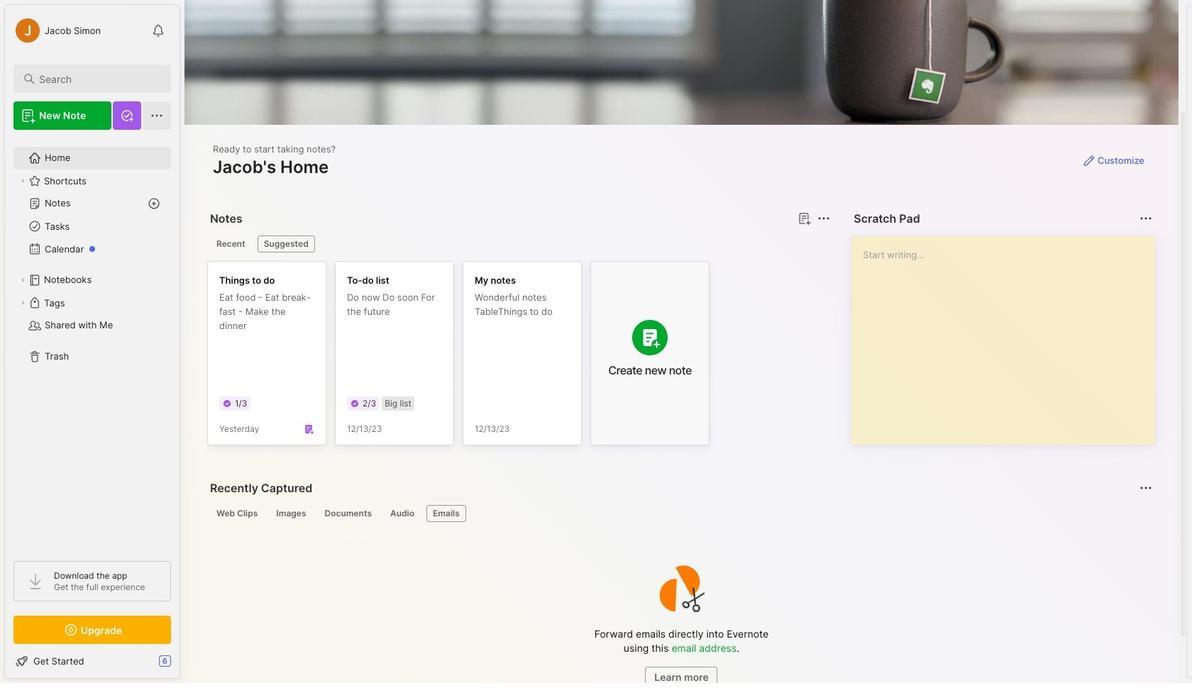 Task type: describe. For each thing, give the bounding box(es) containing it.
Account field
[[13, 16, 101, 45]]

none search field inside main element
[[39, 70, 158, 87]]

Start writing… text field
[[863, 236, 1155, 434]]

click to collapse image
[[179, 657, 190, 674]]

1 tab list from the top
[[210, 236, 828, 253]]

2 tab list from the top
[[210, 505, 1150, 522]]



Task type: locate. For each thing, give the bounding box(es) containing it.
expand notebooks image
[[18, 276, 27, 285]]

expand tags image
[[18, 299, 27, 307]]

More actions field
[[814, 209, 834, 229], [1136, 209, 1156, 229], [1136, 478, 1156, 498]]

main element
[[0, 0, 185, 683]]

1 vertical spatial tab list
[[210, 505, 1150, 522]]

tree inside main element
[[5, 138, 180, 549]]

Help and Learning task checklist field
[[5, 650, 180, 673]]

None search field
[[39, 70, 158, 87]]

tab list
[[210, 236, 828, 253], [210, 505, 1150, 522]]

tree
[[5, 138, 180, 549]]

Search text field
[[39, 72, 158, 86]]

tab
[[210, 236, 252, 253], [257, 236, 315, 253], [210, 505, 264, 522], [270, 505, 313, 522], [318, 505, 378, 522], [384, 505, 421, 522], [427, 505, 466, 522]]

row group
[[207, 261, 718, 454]]

more actions image
[[816, 210, 833, 227], [1138, 210, 1155, 227], [1138, 480, 1155, 497]]

0 vertical spatial tab list
[[210, 236, 828, 253]]



Task type: vqa. For each thing, say whether or not it's contained in the screenshot.
tab
yes



